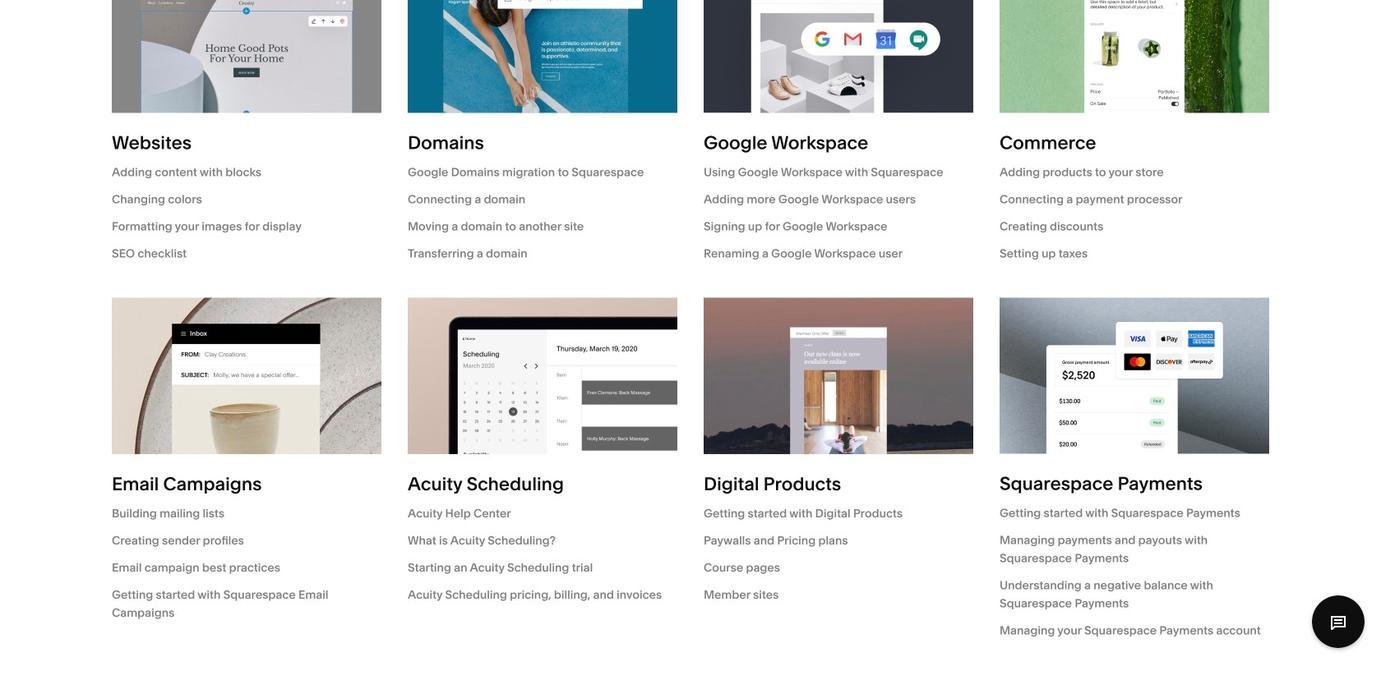 Task type: locate. For each thing, give the bounding box(es) containing it.
a screenshot of the commerce product in the squarespace platform image
[[1000, 0, 1269, 113]]

a screenshot of google workspace toolbar image
[[704, 0, 973, 113]]

0 horizontal spatial a squarespace website example image
[[112, 0, 381, 113]]

1 horizontal spatial a squarespace website example image
[[1000, 298, 1269, 454]]

0 vertical spatial a squarespace website example image
[[112, 0, 381, 113]]

a squarespace website example image
[[112, 0, 381, 113], [1000, 298, 1269, 454]]



Task type: vqa. For each thing, say whether or not it's contained in the screenshot.
leftmost minute
no



Task type: describe. For each thing, give the bounding box(es) containing it.
a screenshot of the acuity product in the squarespace platform image
[[408, 298, 677, 455]]

a sample domain name for a squarespace website image
[[408, 0, 677, 113]]

a sample imagery for sending email campaigns image
[[112, 298, 381, 455]]

a screenshot of the member area product in the squarespace platform image
[[704, 298, 973, 455]]

1 vertical spatial a squarespace website example image
[[1000, 298, 1269, 454]]



